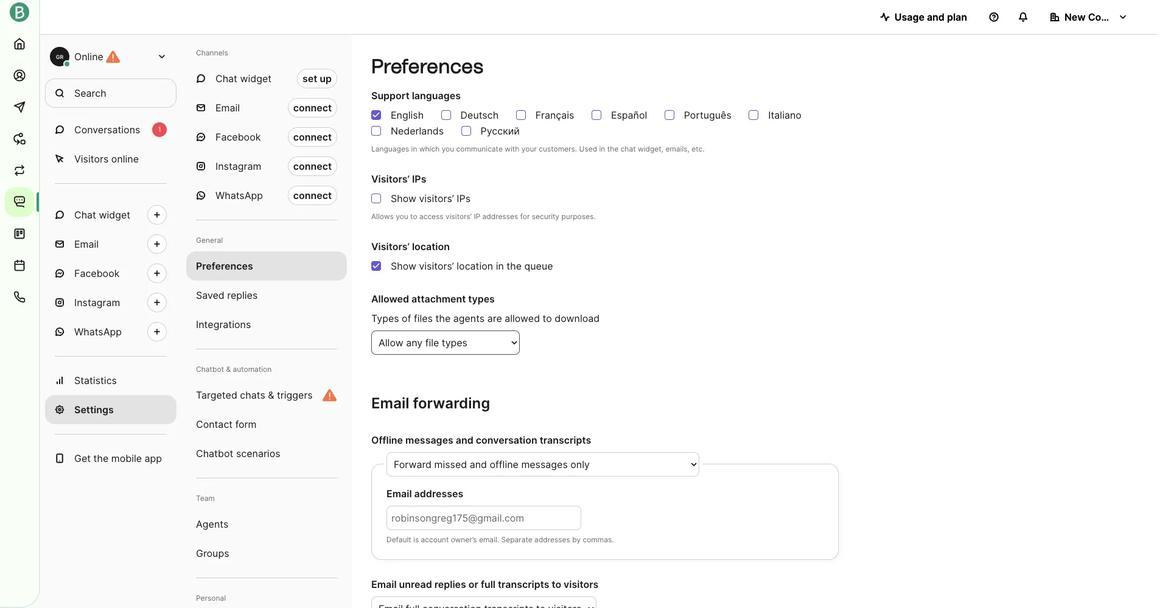 Task type: vqa. For each thing, say whether or not it's contained in the screenshot.
replies to the bottom
yes



Task type: locate. For each thing, give the bounding box(es) containing it.
visitors' location
[[371, 240, 450, 252]]

1 vertical spatial you
[[396, 212, 408, 221]]

whatsapp
[[216, 189, 263, 202], [74, 326, 122, 338]]

show
[[391, 192, 416, 204], [391, 260, 416, 272]]

email link
[[45, 230, 177, 259]]

whatsapp inside whatsapp link
[[74, 326, 122, 338]]

addresses left by
[[535, 535, 570, 544]]

to left 'visitors'
[[552, 579, 561, 591]]

english
[[391, 109, 424, 121]]

email up default
[[387, 487, 412, 500]]

1 vertical spatial chat
[[74, 209, 96, 221]]

automation
[[233, 365, 272, 374]]

visitors
[[74, 153, 109, 165]]

replies left or at the left
[[435, 579, 466, 591]]

2 show from the top
[[391, 260, 416, 272]]

0 vertical spatial and
[[927, 11, 945, 23]]

new company button
[[1040, 5, 1138, 29]]

1 vertical spatial visitors'
[[371, 240, 410, 252]]

the left queue
[[507, 260, 522, 272]]

1 vertical spatial chatbot
[[196, 447, 233, 460]]

new
[[1065, 11, 1086, 23]]

visitors' up the access
[[419, 192, 454, 204]]

email up 'offline' at the bottom left
[[371, 395, 409, 412]]

preferences
[[371, 55, 484, 78], [196, 260, 253, 272]]

for
[[520, 212, 530, 221]]

connect
[[293, 102, 332, 114], [293, 131, 332, 143], [293, 160, 332, 172], [293, 189, 332, 202]]

1 vertical spatial ips
[[457, 192, 471, 204]]

and left plan at top
[[927, 11, 945, 23]]

replies right saved
[[227, 289, 258, 301]]

in right used
[[599, 144, 605, 153]]

location
[[412, 240, 450, 252], [457, 260, 493, 272]]

2 vertical spatial addresses
[[535, 535, 570, 544]]

1 horizontal spatial and
[[927, 11, 945, 23]]

in left queue
[[496, 260, 504, 272]]

1 vertical spatial visitors'
[[446, 212, 472, 221]]

0 horizontal spatial chat widget
[[74, 209, 130, 221]]

1 visitors' from the top
[[371, 173, 410, 185]]

targeted
[[196, 389, 237, 401]]

whatsapp down instagram link
[[74, 326, 122, 338]]

types of files the agents are allowed to download
[[371, 313, 600, 325]]

usage
[[895, 11, 925, 23]]

ips
[[412, 173, 426, 185], [457, 192, 471, 204]]

1 horizontal spatial location
[[457, 260, 493, 272]]

messages
[[405, 434, 453, 446]]

1 horizontal spatial instagram
[[216, 160, 261, 172]]

1 vertical spatial &
[[268, 389, 274, 401]]

team
[[196, 494, 215, 503]]

0 vertical spatial visitors'
[[419, 192, 454, 204]]

1 connect from the top
[[293, 102, 332, 114]]

is
[[413, 535, 419, 544]]

1 vertical spatial show
[[391, 260, 416, 272]]

1 vertical spatial replies
[[435, 579, 466, 591]]

0 vertical spatial chat
[[216, 72, 237, 85]]

1 vertical spatial addresses
[[414, 487, 463, 500]]

whatsapp link
[[45, 317, 177, 346]]

0 vertical spatial you
[[442, 144, 454, 153]]

visitors' for location
[[419, 260, 454, 272]]

ips up allows you to access visitors' ip addresses for security purposes.
[[457, 192, 471, 204]]

0 vertical spatial ips
[[412, 173, 426, 185]]

1 vertical spatial chat widget
[[74, 209, 130, 221]]

online
[[111, 153, 139, 165]]

connect for facebook
[[293, 131, 332, 143]]

0 vertical spatial widget
[[240, 72, 272, 85]]

saved
[[196, 289, 224, 301]]

to left the access
[[410, 212, 417, 221]]

0 vertical spatial preferences
[[371, 55, 484, 78]]

1 chatbot from the top
[[196, 365, 224, 374]]

ips up show visitors' ips
[[412, 173, 426, 185]]

1 vertical spatial transcripts
[[498, 579, 549, 591]]

1 horizontal spatial whatsapp
[[216, 189, 263, 202]]

0 vertical spatial location
[[412, 240, 450, 252]]

italiano
[[768, 109, 802, 121]]

visitors'
[[371, 173, 410, 185], [371, 240, 410, 252]]

email left unread
[[371, 579, 397, 591]]

2 horizontal spatial addresses
[[535, 535, 570, 544]]

1 show from the top
[[391, 192, 416, 204]]

2 horizontal spatial in
[[599, 144, 605, 153]]

1 horizontal spatial widget
[[240, 72, 272, 85]]

addresses for preferences
[[482, 212, 518, 221]]

0 vertical spatial facebook
[[216, 131, 261, 143]]

0 vertical spatial instagram
[[216, 160, 261, 172]]

show for show visitors' ips
[[391, 192, 416, 204]]

search
[[74, 87, 106, 99]]

chat
[[216, 72, 237, 85], [74, 209, 96, 221]]

forwarding
[[413, 395, 490, 412]]

0 vertical spatial transcripts
[[540, 434, 591, 446]]

you right which on the top
[[442, 144, 454, 153]]

default
[[387, 535, 411, 544]]

2 vertical spatial visitors'
[[419, 260, 454, 272]]

email
[[216, 102, 240, 114], [74, 238, 99, 250], [371, 395, 409, 412], [387, 487, 412, 500], [371, 579, 397, 591]]

allowed attachment types
[[371, 293, 495, 305]]

1 vertical spatial widget
[[99, 209, 130, 221]]

you right allows
[[396, 212, 408, 221]]

show down visitors' location
[[391, 260, 416, 272]]

your
[[522, 144, 537, 153]]

in left which on the top
[[411, 144, 417, 153]]

email up 'facebook' link
[[74, 238, 99, 250]]

0 vertical spatial chatbot
[[196, 365, 224, 374]]

chatbot down contact
[[196, 447, 233, 460]]

chat widget down channels
[[216, 72, 272, 85]]

visitors' down visitors' location
[[419, 260, 454, 272]]

chat
[[621, 144, 636, 153]]

get the mobile app link
[[45, 444, 177, 473]]

chat up email link
[[74, 209, 96, 221]]

1 horizontal spatial addresses
[[482, 212, 518, 221]]

show down visitors' ips at the left top of page
[[391, 192, 416, 204]]

visitors
[[564, 579, 599, 591]]

chat down channels
[[216, 72, 237, 85]]

email down channels
[[216, 102, 240, 114]]

visitors' down allows
[[371, 240, 410, 252]]

instagram
[[216, 160, 261, 172], [74, 296, 120, 309]]

purposes.
[[562, 212, 596, 221]]

chatbot
[[196, 365, 224, 374], [196, 447, 233, 460]]

the right get
[[93, 452, 109, 464]]

0 horizontal spatial whatsapp
[[74, 326, 122, 338]]

preferences up the 'saved replies'
[[196, 260, 253, 272]]

0 vertical spatial addresses
[[482, 212, 518, 221]]

2 vertical spatial to
[[552, 579, 561, 591]]

chat widget up email link
[[74, 209, 130, 221]]

1 vertical spatial facebook
[[74, 267, 120, 279]]

0 vertical spatial chat widget
[[216, 72, 272, 85]]

the right files
[[436, 313, 451, 325]]

widget,
[[638, 144, 664, 153]]

set up
[[303, 72, 332, 85]]

groups link
[[186, 539, 347, 568]]

transcripts right conversation
[[540, 434, 591, 446]]

addresses for offline messages and conversation transcripts
[[535, 535, 570, 544]]

& left automation
[[226, 365, 231, 374]]

location down the access
[[412, 240, 450, 252]]

email for email forwarding
[[371, 395, 409, 412]]

1
[[158, 125, 161, 134]]

chats
[[240, 389, 265, 401]]

& right the chats
[[268, 389, 274, 401]]

email unread replies or full transcripts to visitors
[[371, 579, 599, 591]]

1 horizontal spatial &
[[268, 389, 274, 401]]

1 vertical spatial and
[[456, 434, 474, 446]]

1 horizontal spatial ips
[[457, 192, 471, 204]]

allowed
[[371, 293, 409, 305]]

1 vertical spatial instagram
[[74, 296, 120, 309]]

files
[[414, 313, 433, 325]]

1 horizontal spatial chat
[[216, 72, 237, 85]]

Email addresses email field
[[387, 506, 581, 530]]

2 visitors' from the top
[[371, 240, 410, 252]]

email forwarding
[[371, 395, 490, 412]]

of
[[402, 313, 411, 325]]

0 horizontal spatial replies
[[227, 289, 258, 301]]

connect for instagram
[[293, 160, 332, 172]]

visitors online
[[74, 153, 139, 165]]

0 horizontal spatial and
[[456, 434, 474, 446]]

owner's
[[451, 535, 477, 544]]

0 vertical spatial &
[[226, 365, 231, 374]]

1 vertical spatial to
[[543, 313, 552, 325]]

chatbot up targeted
[[196, 365, 224, 374]]

show for show visitors' location in the queue
[[391, 260, 416, 272]]

addresses up account
[[414, 487, 463, 500]]

0 vertical spatial visitors'
[[371, 173, 410, 185]]

widget
[[240, 72, 272, 85], [99, 209, 130, 221]]

location up types
[[457, 260, 493, 272]]

replies
[[227, 289, 258, 301], [435, 579, 466, 591]]

languages in which you communicate with your customers. used in the chat widget, emails, etc.
[[371, 144, 705, 153]]

separate
[[501, 535, 533, 544]]

languages
[[371, 144, 409, 153]]

visitors' down languages
[[371, 173, 410, 185]]

you
[[442, 144, 454, 153], [396, 212, 408, 221]]

and
[[927, 11, 945, 23], [456, 434, 474, 446]]

1 vertical spatial whatsapp
[[74, 326, 122, 338]]

widget up email link
[[99, 209, 130, 221]]

2 connect from the top
[[293, 131, 332, 143]]

0 horizontal spatial addresses
[[414, 487, 463, 500]]

0 horizontal spatial widget
[[99, 209, 130, 221]]

email.
[[479, 535, 499, 544]]

transcripts right full
[[498, 579, 549, 591]]

emails,
[[666, 144, 690, 153]]

chat widget
[[216, 72, 272, 85], [74, 209, 130, 221]]

and inside button
[[927, 11, 945, 23]]

and right messages
[[456, 434, 474, 446]]

which
[[419, 144, 440, 153]]

email addresses
[[387, 487, 463, 500]]

1 vertical spatial preferences
[[196, 260, 253, 272]]

whatsapp up general
[[216, 189, 263, 202]]

4 connect from the top
[[293, 189, 332, 202]]

preferences up languages
[[371, 55, 484, 78]]

1 horizontal spatial chat widget
[[216, 72, 272, 85]]

show visitors' location in the queue
[[391, 260, 553, 272]]

agents link
[[186, 510, 347, 539]]

0 vertical spatial show
[[391, 192, 416, 204]]

visitors' left ip
[[446, 212, 472, 221]]

to
[[410, 212, 417, 221], [543, 313, 552, 325], [552, 579, 561, 591]]

0 vertical spatial to
[[410, 212, 417, 221]]

company
[[1088, 11, 1133, 23]]

addresses right ip
[[482, 212, 518, 221]]

3 connect from the top
[[293, 160, 332, 172]]

to right allowed
[[543, 313, 552, 325]]

0 horizontal spatial in
[[411, 144, 417, 153]]

2 chatbot from the top
[[196, 447, 233, 460]]

the left chat
[[607, 144, 619, 153]]

widget left set
[[240, 72, 272, 85]]



Task type: describe. For each thing, give the bounding box(es) containing it.
0 horizontal spatial preferences
[[196, 260, 253, 272]]

visitors' for ips
[[419, 192, 454, 204]]

1 horizontal spatial you
[[442, 144, 454, 153]]

plan
[[947, 11, 967, 23]]

conversations
[[74, 124, 140, 136]]

show visitors' ips
[[391, 192, 471, 204]]

used
[[579, 144, 597, 153]]

scenarios
[[236, 447, 280, 460]]

unread
[[399, 579, 432, 591]]

visitors' ips
[[371, 173, 426, 185]]

0 horizontal spatial &
[[226, 365, 231, 374]]

email for email unread replies or full transcripts to visitors
[[371, 579, 397, 591]]

up
[[320, 72, 332, 85]]

preferences link
[[186, 251, 347, 281]]

ip
[[474, 212, 480, 221]]

chatbot scenarios link
[[186, 439, 347, 468]]

set
[[303, 72, 317, 85]]

languages
[[412, 89, 461, 102]]

types
[[371, 313, 399, 325]]

mobile
[[111, 452, 142, 464]]

search link
[[45, 79, 177, 108]]

online
[[74, 51, 103, 63]]

agents
[[453, 313, 485, 325]]

chatbot for chatbot & automation
[[196, 365, 224, 374]]

communicate
[[456, 144, 503, 153]]

saved replies link
[[186, 281, 347, 310]]

support
[[371, 89, 410, 102]]

targeted chats & triggers
[[196, 389, 313, 401]]

instagram link
[[45, 288, 177, 317]]

1 horizontal spatial preferences
[[371, 55, 484, 78]]

attachment
[[412, 293, 466, 305]]

visitors online link
[[45, 144, 177, 173]]

by
[[572, 535, 581, 544]]

security
[[532, 212, 559, 221]]

chatbot scenarios
[[196, 447, 280, 460]]

español
[[611, 109, 647, 121]]

0 horizontal spatial facebook
[[74, 267, 120, 279]]

queue
[[524, 260, 553, 272]]

0 vertical spatial whatsapp
[[216, 189, 263, 202]]

0 horizontal spatial you
[[396, 212, 408, 221]]

offline
[[371, 434, 403, 446]]

visitors' for show visitors' location in the queue
[[371, 240, 410, 252]]

email for email addresses
[[387, 487, 412, 500]]

deutsch
[[461, 109, 499, 121]]

form
[[235, 418, 257, 430]]

settings
[[74, 404, 114, 416]]

chat widget link
[[45, 200, 177, 230]]

connect for whatsapp
[[293, 189, 332, 202]]

русский
[[481, 125, 520, 137]]

default is account owner's email. separate addresses by commas.
[[387, 535, 614, 544]]

allows
[[371, 212, 394, 221]]

1 horizontal spatial replies
[[435, 579, 466, 591]]

0 horizontal spatial chat
[[74, 209, 96, 221]]

conversation
[[476, 434, 537, 446]]

allows you to access visitors' ip addresses for security purposes.
[[371, 212, 596, 221]]

support languages
[[371, 89, 461, 102]]

& inside the targeted chats & triggers link
[[268, 389, 274, 401]]

personal
[[196, 594, 226, 603]]

triggers
[[277, 389, 313, 401]]

saved replies
[[196, 289, 258, 301]]

1 vertical spatial location
[[457, 260, 493, 272]]

contact form link
[[186, 410, 347, 439]]

contact form
[[196, 418, 257, 430]]

customers.
[[539, 144, 577, 153]]

0 horizontal spatial ips
[[412, 173, 426, 185]]

1 horizontal spatial in
[[496, 260, 504, 272]]

integrations
[[196, 318, 251, 331]]

nederlands
[[391, 125, 444, 137]]

get
[[74, 452, 91, 464]]

integrations link
[[186, 310, 347, 339]]

0 horizontal spatial instagram
[[74, 296, 120, 309]]

are
[[487, 313, 502, 325]]

agents
[[196, 518, 228, 530]]

contact
[[196, 418, 233, 430]]

app
[[145, 452, 162, 464]]

offline messages and conversation transcripts
[[371, 434, 591, 446]]

types
[[468, 293, 495, 305]]

with
[[505, 144, 520, 153]]

1 horizontal spatial facebook
[[216, 131, 261, 143]]

statistics
[[74, 374, 117, 387]]

gr
[[56, 53, 64, 60]]

etc.
[[692, 144, 705, 153]]

allowed
[[505, 313, 540, 325]]

or
[[469, 579, 478, 591]]

get the mobile app
[[74, 452, 162, 464]]

download
[[555, 313, 600, 325]]

account
[[421, 535, 449, 544]]

commas.
[[583, 535, 614, 544]]

chat widget inside chat widget link
[[74, 209, 130, 221]]

usage and plan button
[[870, 5, 977, 29]]

chatbot & automation
[[196, 365, 272, 374]]

connect for email
[[293, 102, 332, 114]]

visitors' for show visitors' ips
[[371, 173, 410, 185]]

português
[[684, 109, 732, 121]]

0 horizontal spatial location
[[412, 240, 450, 252]]

chatbot for chatbot scenarios
[[196, 447, 233, 460]]

groups
[[196, 547, 229, 559]]

general
[[196, 236, 223, 245]]

0 vertical spatial replies
[[227, 289, 258, 301]]



